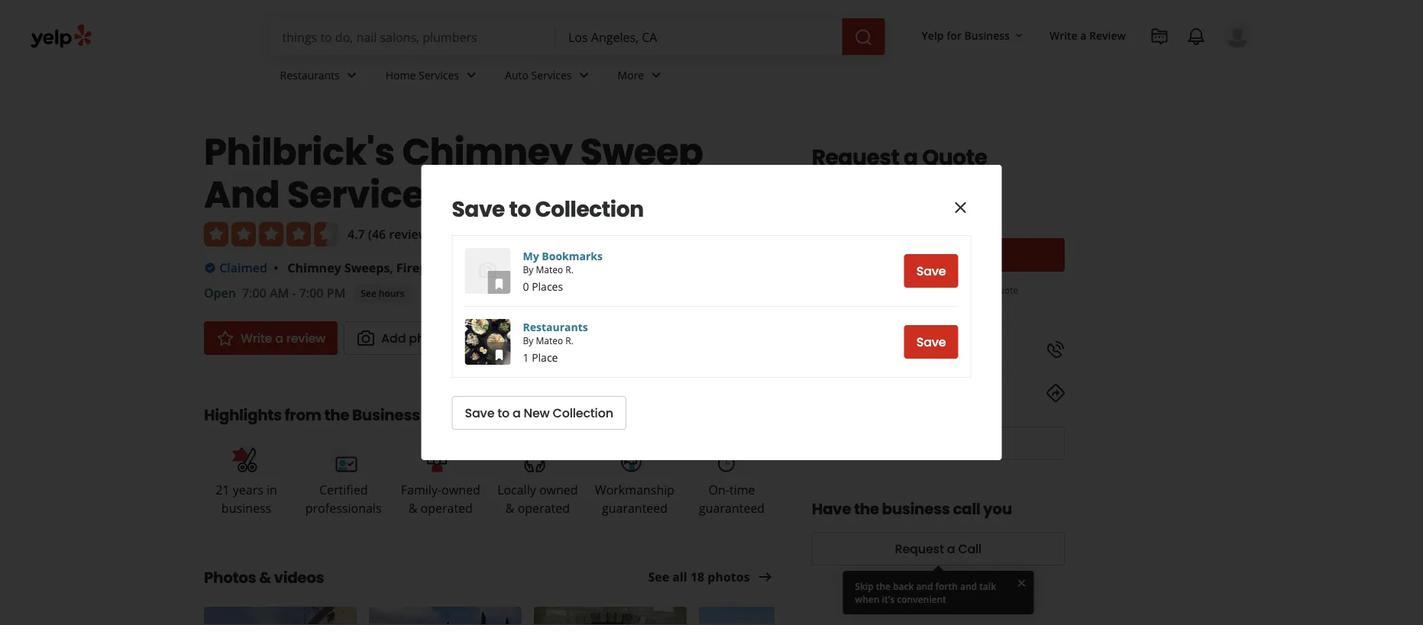 Task type: vqa. For each thing, say whether or not it's contained in the screenshot.
the "Start from"
no



Task type: describe. For each thing, give the bounding box(es) containing it.
more
[[618, 68, 644, 82]]

call
[[958, 541, 982, 558]]

105 locals recently requested a quote
[[859, 284, 1018, 296]]

save down 105 locals recently requested a quote
[[917, 334, 946, 351]]

-
[[292, 285, 296, 301]]

sweeps
[[344, 260, 390, 276]]

(46
[[368, 226, 386, 243]]

new
[[524, 405, 550, 422]]

highlights
[[204, 405, 282, 426]]

you
[[983, 499, 1012, 520]]

response rate 100%
[[941, 195, 1002, 225]]

services right home
[[419, 68, 459, 82]]

2 and from the left
[[960, 581, 977, 593]]

mateo inside my bookmarks by mateo r. 0 places
[[536, 263, 563, 276]]

bookmarks
[[542, 249, 603, 263]]

fireplace services link
[[396, 260, 505, 276]]

1 vertical spatial chimney
[[288, 260, 341, 276]]

quote
[[993, 284, 1018, 296]]

24 arrow right v2 image
[[756, 569, 775, 587]]

have
[[812, 499, 851, 520]]

guaranteed inside workmanship guaranteed
[[602, 500, 668, 517]]

am
[[270, 285, 289, 301]]

more link
[[606, 55, 678, 99]]

request a quote button
[[812, 238, 1065, 272]]

hours
[[379, 287, 405, 300]]

1 horizontal spatial business
[[882, 499, 950, 520]]

auto
[[505, 68, 529, 82]]

chimney inside philbrick's chimney sweep and services
[[402, 126, 573, 178]]

photos
[[708, 569, 750, 586]]

certified
[[319, 482, 368, 499]]

on-
[[709, 482, 730, 499]]

when
[[855, 593, 880, 606]]

0 vertical spatial request a quote
[[812, 142, 988, 172]]

family-owned & operated
[[401, 482, 480, 517]]

share button
[[464, 322, 549, 355]]

the for have
[[854, 499, 879, 520]]

1 horizontal spatial close image
[[1016, 577, 1028, 590]]

search image
[[855, 28, 873, 47]]

see for see all 18 photos
[[648, 569, 669, 586]]

family-
[[401, 482, 442, 499]]

see all 18 photos link
[[648, 569, 775, 587]]

1 7:00 from the left
[[242, 285, 266, 301]]

back
[[893, 581, 914, 593]]

yelp
[[922, 28, 944, 42]]

save inside button
[[465, 405, 495, 422]]

sweep
[[580, 126, 703, 178]]

yelp for business
[[922, 28, 1010, 42]]

requested
[[940, 284, 983, 296]]

in
[[267, 482, 277, 499]]

a inside region
[[513, 405, 521, 422]]

for
[[947, 28, 962, 42]]

18
[[691, 569, 705, 586]]

projects image
[[1151, 28, 1169, 46]]

by inside the restaurants by mateo r. 1 place
[[523, 334, 534, 347]]

open 7:00 am - 7:00 pm
[[204, 285, 346, 301]]

save to collection region
[[452, 194, 972, 430]]

save up 105 locals recently requested a quote
[[917, 263, 946, 280]]

save button for restaurants
[[904, 326, 959, 359]]

claimed
[[219, 260, 267, 276]]

locally
[[498, 482, 536, 499]]

auto services
[[505, 68, 572, 82]]

105
[[859, 284, 874, 296]]

21
[[216, 482, 230, 499]]

years
[[233, 482, 263, 499]]

21 years in business
[[216, 482, 277, 517]]

16 save v2 image for 0 places
[[493, 278, 505, 290]]

chimney sweeps link
[[288, 260, 390, 276]]

request for request a quote button
[[889, 247, 938, 264]]

4.7
[[348, 226, 365, 243]]

family_owned_operated image
[[425, 444, 456, 474]]

recently
[[903, 284, 937, 296]]

see for see hours
[[361, 287, 376, 300]]

yelp for business button
[[916, 21, 1031, 49]]

notifications image
[[1187, 28, 1206, 46]]

24 chevron down v2 image for auto services
[[575, 66, 593, 84]]

mateo inside the restaurants by mateo r. 1 place
[[536, 334, 563, 347]]

and
[[204, 169, 280, 220]]

videos
[[274, 568, 324, 589]]

save button down places
[[555, 322, 635, 355]]

business inside 21 years in business
[[221, 500, 271, 517]]

workmanship_guaranteed image
[[620, 444, 650, 474]]

& for locally owned & operated
[[506, 500, 515, 517]]

add
[[381, 330, 406, 347]]

0 vertical spatial request
[[812, 142, 900, 172]]

highlights from the business
[[204, 405, 420, 426]]

locals
[[877, 284, 901, 296]]

business categories element
[[268, 55, 1252, 99]]

2 guaranteed from the left
[[699, 500, 765, 517]]

fireplace
[[396, 260, 452, 276]]

restaurants for restaurants by mateo r. 1 place
[[523, 320, 588, 334]]

see hours link
[[355, 285, 411, 303]]

certified_professionals image
[[328, 444, 359, 474]]

16 claim filled v2 image
[[204, 262, 216, 274]]

call
[[953, 499, 981, 520]]

from
[[285, 405, 321, 426]]

it's
[[882, 593, 895, 606]]

photos
[[204, 568, 256, 589]]

by inside my bookmarks by mateo r. 0 places
[[523, 263, 534, 276]]

review
[[1090, 28, 1126, 42]]

on-time guaranteed
[[699, 482, 765, 517]]

quote inside button
[[952, 247, 989, 264]]

home services
[[386, 68, 459, 82]]

24 directions v2 image
[[1047, 384, 1065, 403]]

the for skip
[[876, 581, 891, 593]]

business inside button
[[965, 28, 1010, 42]]

skip the back and forth and talk when it's convenient
[[855, 581, 996, 606]]

request a call button
[[812, 533, 1065, 566]]

write a review
[[241, 330, 326, 347]]

locally_owned_operated image
[[523, 444, 553, 474]]



Task type: locate. For each thing, give the bounding box(es) containing it.
photo
[[409, 330, 445, 347]]

24 share v2 image
[[477, 329, 495, 348]]

request a quote up response
[[812, 142, 988, 172]]

write for write a review
[[241, 330, 272, 347]]

save button right locals
[[904, 254, 959, 288]]

restaurants link
[[268, 55, 373, 99], [523, 320, 588, 334]]

0 horizontal spatial guaranteed
[[602, 500, 668, 517]]

photos & videos
[[204, 568, 324, 589]]

owned for family-owned & operated
[[442, 482, 480, 499]]

business down the years
[[221, 500, 271, 517]]

restaurants inside business categories element
[[280, 68, 340, 82]]

convenient
[[897, 593, 947, 606]]

0 vertical spatial the
[[324, 405, 349, 426]]

business up 'certified_professionals' icon
[[352, 405, 420, 426]]

request a quote up 105 locals recently requested a quote
[[889, 247, 989, 264]]

2 vertical spatial request
[[895, 541, 944, 558]]

1 horizontal spatial and
[[960, 581, 977, 593]]

write right 24 star v2 icon
[[241, 330, 272, 347]]

services inside "link"
[[531, 68, 572, 82]]

services
[[419, 68, 459, 82], [531, 68, 572, 82], [287, 169, 445, 220], [455, 260, 505, 276]]

services inside philbrick's chimney sweep and services
[[287, 169, 445, 220]]

0 vertical spatial restaurants link
[[268, 55, 373, 99]]

see hours
[[361, 287, 405, 300]]

24 save outline v2 image
[[568, 329, 587, 348]]

add photo
[[381, 330, 445, 347]]

2 24 chevron down v2 image from the left
[[647, 66, 666, 84]]

collection up bookmarks
[[535, 194, 644, 224]]

1 horizontal spatial guaranteed
[[699, 500, 765, 517]]

reviews)
[[389, 226, 438, 243]]

operated down "locally"
[[518, 500, 570, 517]]

0 vertical spatial by
[[523, 263, 534, 276]]

24 camera v2 image
[[357, 329, 375, 348]]

0 vertical spatial collection
[[535, 194, 644, 224]]

1 vertical spatial mateo
[[536, 334, 563, 347]]

operated inside locally owned & operated
[[518, 500, 570, 517]]

see left the hours
[[361, 287, 376, 300]]

locally owned & operated
[[498, 482, 578, 517]]

operated down family- on the left
[[421, 500, 473, 517]]

forth
[[936, 581, 958, 593]]

write a review
[[1050, 28, 1126, 42]]

1 horizontal spatial 24 chevron down v2 image
[[647, 66, 666, 84]]

(46 reviews) link
[[368, 226, 438, 243]]

the inside skip the back and forth and talk when it's convenient
[[876, 581, 891, 593]]

to
[[509, 194, 531, 224], [498, 405, 510, 422]]

1 vertical spatial restaurants link
[[523, 320, 588, 334]]

quote up "requested"
[[952, 247, 989, 264]]

0 horizontal spatial operated
[[421, 500, 473, 517]]

and left talk
[[960, 581, 977, 593]]

7:00 right -
[[299, 285, 324, 301]]

owned for locally owned & operated
[[539, 482, 578, 499]]

0 vertical spatial r.
[[566, 263, 574, 276]]

0 vertical spatial see
[[361, 287, 376, 300]]

1
[[523, 350, 529, 365]]

request a call
[[895, 541, 982, 558]]

by
[[523, 263, 534, 276], [523, 334, 534, 347]]

1 16 save v2 image from the top
[[493, 278, 505, 290]]

close image left rate
[[952, 199, 970, 217]]

1 vertical spatial restaurants
[[523, 320, 588, 334]]

1 24 chevron down v2 image from the left
[[462, 66, 481, 84]]

1 r. from the top
[[566, 263, 574, 276]]

guaranteed down time on the bottom right of page
[[699, 500, 765, 517]]

2 16 save v2 image from the top
[[493, 349, 505, 361]]

1 mateo from the top
[[536, 263, 563, 276]]

0 horizontal spatial 24 chevron down v2 image
[[343, 66, 361, 84]]

write left the review
[[1050, 28, 1078, 42]]

operated for family-
[[421, 500, 473, 517]]

write a review link
[[1044, 21, 1132, 49]]

rate
[[984, 195, 1002, 208]]

restaurants for restaurants
[[280, 68, 340, 82]]

7:00
[[242, 285, 266, 301], [299, 285, 324, 301]]

home
[[386, 68, 416, 82]]

0 horizontal spatial 7:00
[[242, 285, 266, 301]]

request a quote inside button
[[889, 247, 989, 264]]

have the business call you
[[812, 499, 1012, 520]]

2 horizontal spatial &
[[506, 500, 515, 517]]

2 7:00 from the left
[[299, 285, 324, 301]]

chimney
[[402, 126, 573, 178], [288, 260, 341, 276]]

business up request a call button
[[882, 499, 950, 520]]

save to collection dialog
[[0, 0, 1424, 626]]

chimney sweeps , fireplace services
[[288, 260, 505, 276]]

24 chevron down v2 image for restaurants
[[343, 66, 361, 84]]

write a review link
[[204, 322, 338, 355]]

& inside 'family-owned & operated'
[[409, 500, 417, 517]]

restaurants
[[280, 68, 340, 82], [523, 320, 588, 334]]

0 horizontal spatial close image
[[952, 199, 970, 217]]

save up 24 camera v2 icon
[[452, 194, 505, 224]]

1 horizontal spatial write
[[1050, 28, 1078, 42]]

& down "locally"
[[506, 500, 515, 517]]

1 vertical spatial see
[[648, 569, 669, 586]]

collection inside button
[[553, 405, 613, 422]]

1 vertical spatial to
[[498, 405, 510, 422]]

r. inside the restaurants by mateo r. 1 place
[[566, 334, 574, 347]]

save to a new collection button
[[452, 397, 626, 430]]

& left the videos
[[259, 568, 271, 589]]

1 operated from the left
[[421, 500, 473, 517]]

home services link
[[373, 55, 493, 99]]

my bookmarks link
[[523, 249, 603, 263]]

1 horizontal spatial &
[[409, 500, 417, 517]]

see inside photos & videos element
[[648, 569, 669, 586]]

mateo up places
[[536, 263, 563, 276]]

1 vertical spatial r.
[[566, 334, 574, 347]]

owned inside 'family-owned & operated'
[[442, 482, 480, 499]]

24 chevron down v2 image for home services
[[462, 66, 481, 84]]

2 vertical spatial the
[[876, 581, 891, 593]]

to for a
[[498, 405, 510, 422]]

& for family-owned & operated
[[409, 500, 417, 517]]

save button for my bookmarks
[[904, 254, 959, 288]]

0 vertical spatial mateo
[[536, 263, 563, 276]]

mateo up place
[[536, 334, 563, 347]]

0 vertical spatial chimney
[[402, 126, 573, 178]]

services left my
[[455, 260, 505, 276]]

7:00 left am
[[242, 285, 266, 301]]

0 vertical spatial restaurants
[[280, 68, 340, 82]]

my
[[523, 249, 539, 263]]

to for collection
[[509, 194, 531, 224]]

0 vertical spatial 16 save v2 image
[[493, 278, 505, 290]]

1 vertical spatial collection
[[553, 405, 613, 422]]

auto services link
[[493, 55, 606, 99]]

business
[[882, 499, 950, 520], [221, 500, 271, 517]]

philbrick's
[[204, 126, 395, 178]]

0 horizontal spatial 24 chevron down v2 image
[[462, 66, 481, 84]]

professionals
[[305, 500, 382, 517]]

years_in_business image
[[231, 444, 262, 474]]

my bookmarks by mateo r. 0 places
[[523, 249, 603, 294]]

1 vertical spatial request a quote
[[889, 247, 989, 264]]

0 horizontal spatial business
[[221, 500, 271, 517]]

0 horizontal spatial and
[[916, 581, 933, 593]]

24 chevron down v2 image inside auto services "link"
[[575, 66, 593, 84]]

share
[[501, 330, 536, 347]]

services up 4.7
[[287, 169, 445, 220]]

24 phone v2 image
[[1047, 341, 1065, 359]]

talk
[[980, 581, 996, 593]]

24 chevron down v2 image inside more 'link'
[[647, 66, 666, 84]]

1 owned from the left
[[442, 482, 480, 499]]

places
[[532, 279, 563, 294]]

0 horizontal spatial chimney
[[288, 260, 341, 276]]

photos & videos element
[[180, 543, 852, 626]]

24 camera v2 image
[[479, 261, 497, 279]]

see
[[361, 287, 376, 300], [648, 569, 669, 586]]

philbrick's chimney sweep and services
[[204, 126, 703, 220]]

1 vertical spatial write
[[241, 330, 272, 347]]

1 horizontal spatial business
[[965, 28, 1010, 42]]

operated for locally
[[518, 500, 570, 517]]

collection right new
[[553, 405, 613, 422]]

2 mateo from the top
[[536, 334, 563, 347]]

user actions element
[[910, 19, 1273, 113]]

4.7 star rating image
[[204, 222, 338, 247]]

1 horizontal spatial 7:00
[[299, 285, 324, 301]]

by up 0
[[523, 263, 534, 276]]

quote up response
[[922, 142, 988, 172]]

24 chevron down v2 image right more
[[647, 66, 666, 84]]

close image inside save to collection dialog
[[952, 199, 970, 217]]

None search field
[[270, 18, 888, 55]]

save button down 105 locals recently requested a quote
[[904, 326, 959, 359]]

1 horizontal spatial see
[[648, 569, 669, 586]]

guaranteed
[[602, 500, 668, 517], [699, 500, 765, 517]]

business
[[965, 28, 1010, 42], [352, 405, 420, 426]]

0 horizontal spatial see
[[361, 287, 376, 300]]

24 chevron down v2 image
[[343, 66, 361, 84], [575, 66, 593, 84]]

0 vertical spatial business
[[965, 28, 1010, 42]]

workmanship
[[595, 482, 675, 499]]

the right 'have'
[[854, 499, 879, 520]]

1 guaranteed from the left
[[602, 500, 668, 517]]

2 owned from the left
[[539, 482, 578, 499]]

16 save v2 image left 0
[[493, 278, 505, 290]]

close image
[[952, 199, 970, 217], [1016, 577, 1028, 590]]

the right skip
[[876, 581, 891, 593]]

request for request a call button
[[895, 541, 944, 558]]

24 star v2 image
[[216, 329, 235, 348]]

1 horizontal spatial restaurants
[[523, 320, 588, 334]]

1 24 chevron down v2 image from the left
[[343, 66, 361, 84]]

24 chevron down v2 image right auto services
[[575, 66, 593, 84]]

save to a new collection
[[465, 405, 613, 422]]

open
[[204, 285, 236, 301]]

all
[[673, 569, 687, 586]]

24 chevron down v2 image for more
[[647, 66, 666, 84]]

to inside button
[[498, 405, 510, 422]]

1 vertical spatial 16 save v2 image
[[493, 349, 505, 361]]

0 vertical spatial write
[[1050, 28, 1078, 42]]

16 save v2 image
[[493, 278, 505, 290], [493, 349, 505, 361]]

and right 'back'
[[916, 581, 933, 593]]

1 horizontal spatial 24 chevron down v2 image
[[575, 66, 593, 84]]

0
[[523, 279, 529, 294]]

save left new
[[465, 405, 495, 422]]

r. inside my bookmarks by mateo r. 0 places
[[566, 263, 574, 276]]

by up 1 on the bottom of page
[[523, 334, 534, 347]]

owned inside locally owned & operated
[[539, 482, 578, 499]]

owned down locally_owned_operated icon in the left bottom of the page
[[539, 482, 578, 499]]

2 by from the top
[[523, 334, 534, 347]]

save to collection
[[452, 194, 644, 224]]

16 chevron down v2 image
[[1013, 30, 1025, 42]]

,
[[390, 260, 393, 276]]

0 horizontal spatial write
[[241, 330, 272, 347]]

24 chevron down v2 image left auto
[[462, 66, 481, 84]]

guaranteed down workmanship
[[602, 500, 668, 517]]

16 save v2 image down 24 share v2 icon
[[493, 349, 505, 361]]

operated
[[421, 500, 473, 517], [518, 500, 570, 517]]

skip
[[855, 581, 874, 593]]

16 save v2 image for 1 place
[[493, 349, 505, 361]]

pm
[[327, 285, 346, 301]]

0 horizontal spatial restaurants link
[[268, 55, 373, 99]]

see left all
[[648, 569, 669, 586]]

24 chevron down v2 image inside restaurants link
[[343, 66, 361, 84]]

see all 18 photos
[[648, 569, 750, 586]]

response
[[941, 195, 982, 208]]

on_time_guaranteed image
[[717, 444, 747, 474]]

restaurants inside 'save to collection' region
[[523, 320, 588, 334]]

review
[[286, 330, 326, 347]]

request
[[812, 142, 900, 172], [889, 247, 938, 264], [895, 541, 944, 558]]

100%
[[941, 209, 973, 225]]

request a quote
[[812, 142, 988, 172], [889, 247, 989, 264]]

the right from
[[324, 405, 349, 426]]

workmanship guaranteed
[[595, 482, 675, 517]]

to left new
[[498, 405, 510, 422]]

owned
[[442, 482, 480, 499], [539, 482, 578, 499]]

time
[[730, 482, 755, 499]]

business left 16 chevron down v2 image
[[965, 28, 1010, 42]]

1 horizontal spatial operated
[[518, 500, 570, 517]]

1 vertical spatial by
[[523, 334, 534, 347]]

24 chevron down v2 image left home
[[343, 66, 361, 84]]

2 operated from the left
[[518, 500, 570, 517]]

& inside locally owned & operated
[[506, 500, 515, 517]]

r. right the share at the left bottom of the page
[[566, 334, 574, 347]]

1 horizontal spatial owned
[[539, 482, 578, 499]]

0 vertical spatial to
[[509, 194, 531, 224]]

0 horizontal spatial restaurants
[[280, 68, 340, 82]]

collection
[[535, 194, 644, 224], [553, 405, 613, 422]]

1 vertical spatial close image
[[1016, 577, 1028, 590]]

1 vertical spatial the
[[854, 499, 879, 520]]

place
[[532, 350, 558, 365]]

0 horizontal spatial &
[[259, 568, 271, 589]]

close image right talk
[[1016, 577, 1028, 590]]

r. right my
[[566, 263, 574, 276]]

1 horizontal spatial chimney
[[402, 126, 573, 178]]

& down family- on the left
[[409, 500, 417, 517]]

&
[[409, 500, 417, 517], [506, 500, 515, 517], [259, 568, 271, 589]]

0 vertical spatial quote
[[922, 142, 988, 172]]

owned down family_owned_operated icon
[[442, 482, 480, 499]]

1 vertical spatial request
[[889, 247, 938, 264]]

2 r. from the top
[[566, 334, 574, 347]]

24 chevron down v2 image inside the home services link
[[462, 66, 481, 84]]

operated inside 'family-owned & operated'
[[421, 500, 473, 517]]

1 vertical spatial business
[[352, 405, 420, 426]]

write inside user actions element
[[1050, 28, 1078, 42]]

4.7 (46 reviews)
[[348, 226, 438, 243]]

2 24 chevron down v2 image from the left
[[575, 66, 593, 84]]

0 horizontal spatial owned
[[442, 482, 480, 499]]

24 chevron down v2 image
[[462, 66, 481, 84], [647, 66, 666, 84]]

1 and from the left
[[916, 581, 933, 593]]

write for write a review
[[1050, 28, 1078, 42]]

to up my
[[509, 194, 531, 224]]

save right the 24 save outline v2 icon
[[593, 330, 622, 347]]

restaurants by mateo r. 1 place
[[523, 320, 588, 365]]

1 horizontal spatial restaurants link
[[523, 320, 588, 334]]

services right auto
[[531, 68, 572, 82]]

1 by from the top
[[523, 263, 534, 276]]

0 horizontal spatial business
[[352, 405, 420, 426]]

save button
[[904, 254, 959, 288], [555, 322, 635, 355], [904, 326, 959, 359]]

1 vertical spatial quote
[[952, 247, 989, 264]]

0 vertical spatial close image
[[952, 199, 970, 217]]



